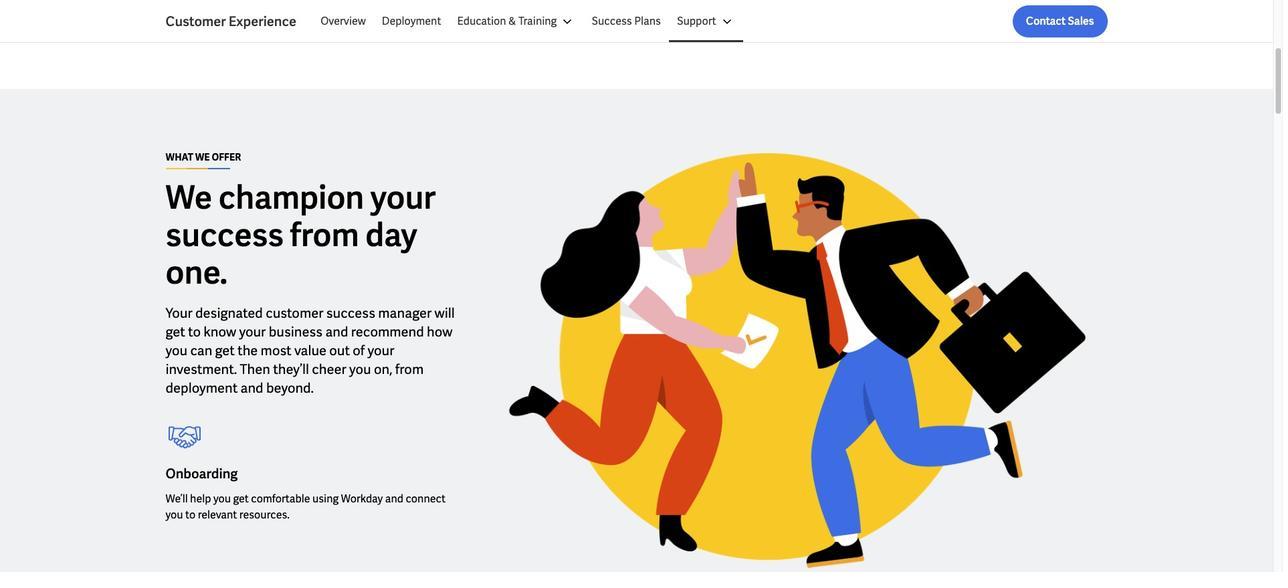 Task type: describe. For each thing, give the bounding box(es) containing it.
one.
[[166, 251, 228, 293]]

0 vertical spatial we
[[195, 152, 210, 164]]

then
[[240, 361, 270, 378]]

support
[[677, 14, 717, 28]]

champion
[[219, 176, 364, 218]]

you up the relevant
[[213, 492, 231, 506]]

connect
[[406, 492, 446, 506]]

using
[[313, 492, 339, 506]]

0 vertical spatial and
[[326, 323, 348, 341]]

offer
[[212, 152, 241, 164]]

deployment
[[382, 14, 441, 28]]

to inside the we'll help you get comfortable using workday and connect you to relevant resources.
[[185, 508, 196, 522]]

relevant
[[198, 508, 237, 522]]

we'll help you get comfortable using workday and connect you to relevant resources.
[[166, 492, 446, 522]]

from inside the we champion your success from day one.
[[290, 214, 359, 255]]

know
[[204, 323, 236, 341]]

success
[[592, 14, 632, 28]]

1 vertical spatial get
[[215, 342, 235, 360]]

recommend
[[351, 323, 424, 341]]

help
[[190, 492, 211, 506]]

you down of
[[349, 361, 371, 378]]

&
[[509, 14, 516, 28]]

experience
[[229, 13, 297, 30]]

deployment
[[166, 380, 238, 397]]

resources.
[[240, 508, 290, 522]]

most
[[261, 342, 292, 360]]

they'll
[[273, 361, 309, 378]]

designated
[[195, 305, 263, 322]]

1 vertical spatial your
[[239, 323, 266, 341]]

customer
[[166, 13, 226, 30]]

your inside the we champion your success from day one.
[[371, 176, 436, 218]]

2 vertical spatial your
[[368, 342, 395, 360]]

education & training
[[458, 14, 557, 28]]

education
[[458, 14, 507, 28]]

overview link
[[313, 5, 374, 37]]

we inside the we champion your success from day one.
[[166, 176, 212, 218]]

menu containing overview
[[313, 5, 743, 37]]

support button
[[669, 5, 743, 37]]



Task type: vqa. For each thing, say whether or not it's contained in the screenshot.
in to the top
no



Task type: locate. For each thing, give the bounding box(es) containing it.
on,
[[374, 361, 393, 378]]

get up the relevant
[[233, 492, 249, 506]]

contact sales
[[1027, 14, 1095, 28]]

and down the then
[[241, 380, 264, 397]]

0 horizontal spatial and
[[241, 380, 264, 397]]

cheer
[[312, 361, 347, 378]]

we
[[195, 152, 210, 164], [166, 176, 212, 218]]

0 horizontal spatial from
[[290, 214, 359, 255]]

sales
[[1069, 14, 1095, 28]]

success for manager
[[327, 305, 376, 322]]

0 vertical spatial your
[[371, 176, 436, 218]]

your
[[166, 305, 193, 322]]

and left connect
[[385, 492, 404, 506]]

will
[[435, 305, 455, 322]]

your
[[371, 176, 436, 218], [239, 323, 266, 341], [368, 342, 395, 360]]

onboarding
[[166, 465, 238, 482]]

1 vertical spatial and
[[241, 380, 264, 397]]

to inside your designated customer success manager will get to know your business and recommend how you can get the most value out of your investment. then they'll cheer you on, from deployment and beyond.
[[188, 323, 201, 341]]

0 vertical spatial get
[[166, 323, 185, 341]]

1 vertical spatial from
[[395, 361, 424, 378]]

to down help
[[185, 508, 196, 522]]

0 horizontal spatial success
[[166, 214, 284, 255]]

to
[[188, 323, 201, 341], [185, 508, 196, 522]]

from left day
[[290, 214, 359, 255]]

menu
[[313, 5, 743, 37]]

and
[[326, 323, 348, 341], [241, 380, 264, 397], [385, 492, 404, 506]]

people high-fiving image
[[487, 153, 1108, 568]]

manager
[[378, 305, 432, 322]]

deployment link
[[374, 5, 449, 37]]

contact
[[1027, 14, 1066, 28]]

out
[[330, 342, 350, 360]]

success for from
[[166, 214, 284, 255]]

from right on,
[[395, 361, 424, 378]]

0 vertical spatial to
[[188, 323, 201, 341]]

1 vertical spatial success
[[327, 305, 376, 322]]

1 horizontal spatial success
[[327, 305, 376, 322]]

1 horizontal spatial and
[[326, 323, 348, 341]]

what
[[166, 152, 193, 164]]

we right what
[[195, 152, 210, 164]]

we down what
[[166, 176, 212, 218]]

investment.
[[166, 361, 237, 378]]

2 horizontal spatial and
[[385, 492, 404, 506]]

we'll
[[166, 492, 188, 506]]

and up out
[[326, 323, 348, 341]]

beyond.
[[266, 380, 314, 397]]

workday
[[341, 492, 383, 506]]

can
[[190, 342, 212, 360]]

customer
[[266, 305, 324, 322]]

of
[[353, 342, 365, 360]]

overview
[[321, 14, 366, 28]]

customer experience link
[[166, 12, 313, 31]]

2 vertical spatial get
[[233, 492, 249, 506]]

from inside your designated customer success manager will get to know your business and recommend how you can get the most value out of your investment. then they'll cheer you on, from deployment and beyond.
[[395, 361, 424, 378]]

business
[[269, 323, 323, 341]]

training
[[519, 14, 557, 28]]

contact sales link
[[1013, 5, 1108, 37]]

get inside the we'll help you get comfortable using workday and connect you to relevant resources.
[[233, 492, 249, 506]]

day
[[366, 214, 417, 255]]

value
[[295, 342, 327, 360]]

0 vertical spatial success
[[166, 214, 284, 255]]

success plans
[[592, 14, 661, 28]]

success inside the we champion your success from day one.
[[166, 214, 284, 255]]

list
[[313, 5, 1108, 37]]

success inside your designated customer success manager will get to know your business and recommend how you can get the most value out of your investment. then they'll cheer you on, from deployment and beyond.
[[327, 305, 376, 322]]

we champion your success from day one.
[[166, 176, 436, 293]]

0 vertical spatial from
[[290, 214, 359, 255]]

1 horizontal spatial from
[[395, 361, 424, 378]]

you down the we'll
[[166, 508, 183, 522]]

how
[[427, 323, 453, 341]]

1 vertical spatial we
[[166, 176, 212, 218]]

comfortable
[[251, 492, 310, 506]]

customer experience
[[166, 13, 297, 30]]

2 vertical spatial and
[[385, 492, 404, 506]]

get
[[166, 323, 185, 341], [215, 342, 235, 360], [233, 492, 249, 506]]

from
[[290, 214, 359, 255], [395, 361, 424, 378]]

plans
[[635, 14, 661, 28]]

success
[[166, 214, 284, 255], [327, 305, 376, 322]]

success plans link
[[584, 5, 669, 37]]

get down your
[[166, 323, 185, 341]]

education & training button
[[449, 5, 584, 37]]

1 vertical spatial to
[[185, 508, 196, 522]]

get down know
[[215, 342, 235, 360]]

what we offer
[[166, 152, 241, 164]]

your designated customer success manager will get to know your business and recommend how you can get the most value out of your investment. then they'll cheer you on, from deployment and beyond.
[[166, 305, 455, 397]]

the
[[238, 342, 258, 360]]

you left the can
[[166, 342, 188, 360]]

and inside the we'll help you get comfortable using workday and connect you to relevant resources.
[[385, 492, 404, 506]]

to up the can
[[188, 323, 201, 341]]

you
[[166, 342, 188, 360], [349, 361, 371, 378], [213, 492, 231, 506], [166, 508, 183, 522]]

list containing overview
[[313, 5, 1108, 37]]



